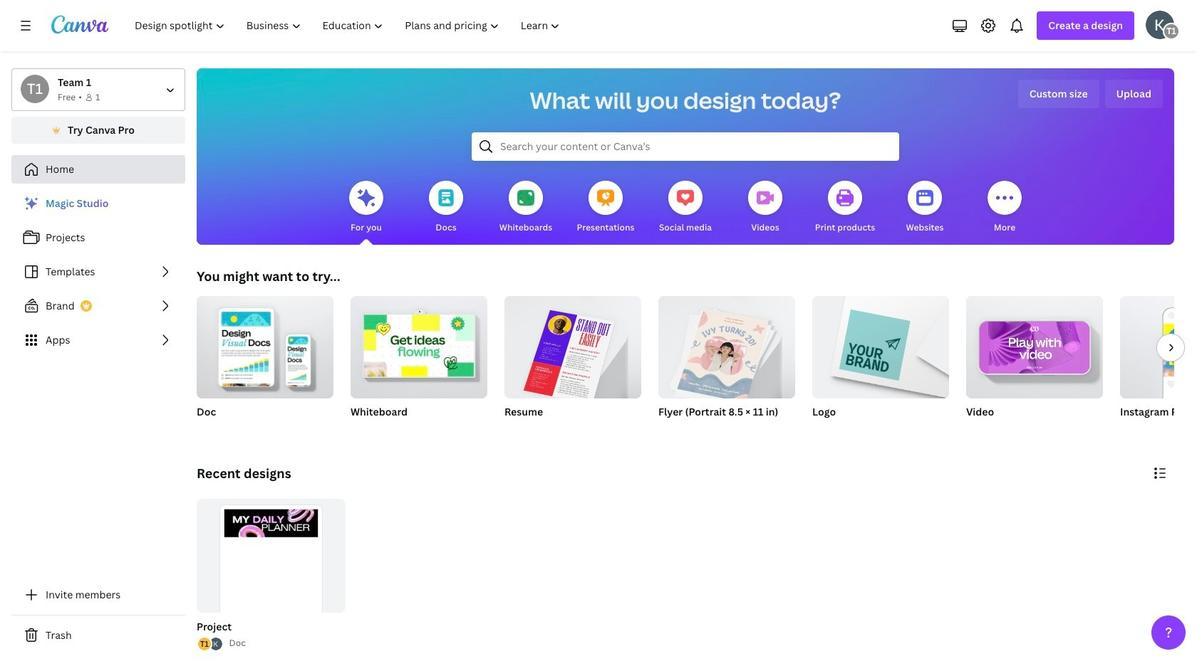 Task type: locate. For each thing, give the bounding box(es) containing it.
0 horizontal spatial team 1 element
[[21, 75, 49, 103]]

team 1 element inside switch to another team button
[[21, 75, 49, 103]]

list
[[11, 190, 185, 355], [197, 637, 223, 653]]

kendall parks image
[[1146, 11, 1174, 39]]

team 1 element
[[1163, 23, 1180, 40], [21, 75, 49, 103]]

None search field
[[472, 133, 899, 161]]

0 horizontal spatial list
[[11, 190, 185, 355]]

1 horizontal spatial team 1 element
[[1163, 23, 1180, 40]]

1 vertical spatial list
[[197, 637, 223, 653]]

0 vertical spatial team 1 element
[[1163, 23, 1180, 40]]

0 vertical spatial list
[[11, 190, 185, 355]]

1 vertical spatial team 1 element
[[21, 75, 49, 103]]

top level navigation element
[[125, 11, 573, 40]]

group
[[197, 291, 333, 438], [197, 291, 333, 399], [351, 291, 487, 438], [351, 291, 487, 399], [504, 291, 641, 438], [504, 291, 641, 405], [966, 291, 1103, 438], [966, 291, 1103, 399], [658, 296, 795, 438], [812, 296, 949, 438], [1120, 296, 1197, 438], [1120, 296, 1197, 399], [194, 500, 345, 653], [197, 500, 345, 651]]



Task type: describe. For each thing, give the bounding box(es) containing it.
1 horizontal spatial list
[[197, 637, 223, 653]]

team 1 image
[[1163, 23, 1180, 40]]

Search search field
[[500, 133, 871, 160]]

team 1 image
[[21, 75, 49, 103]]

Switch to another team button
[[11, 68, 185, 111]]



Task type: vqa. For each thing, say whether or not it's contained in the screenshot.
topmost Team 1 Element
yes



